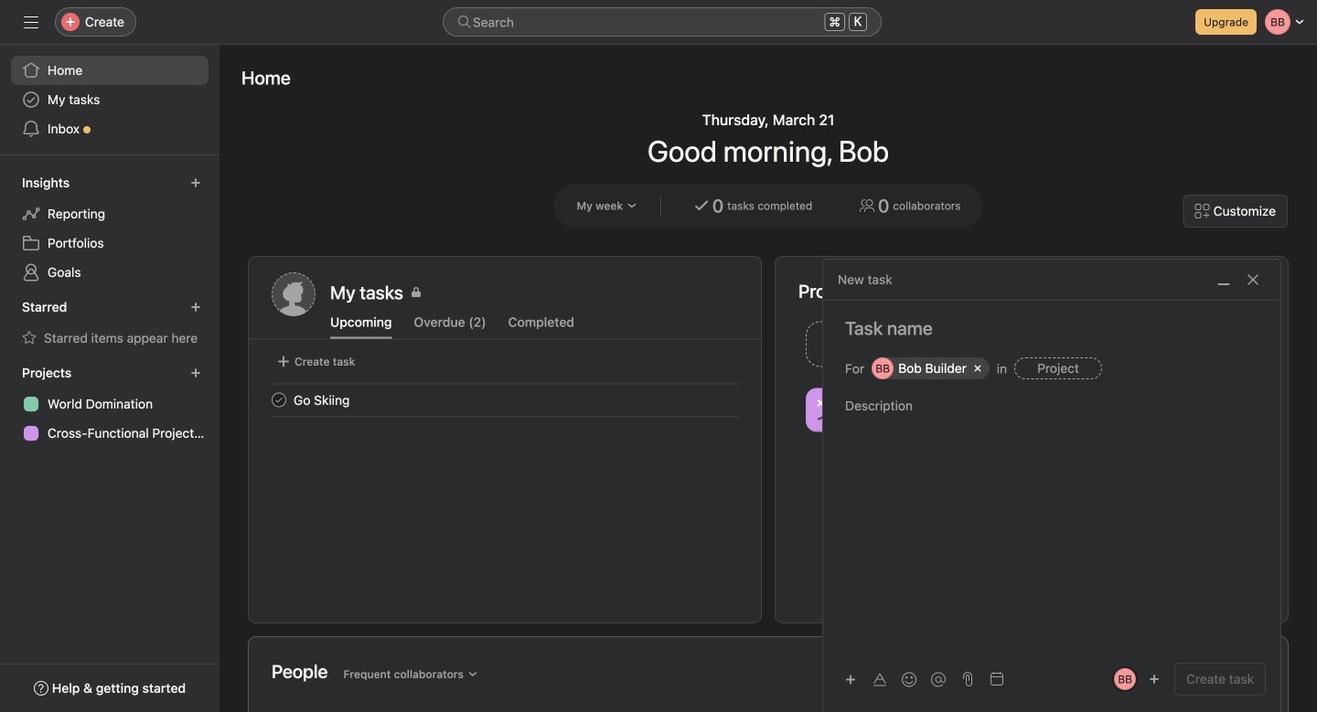 Task type: vqa. For each thing, say whether or not it's contained in the screenshot.
"Field"
yes



Task type: locate. For each thing, give the bounding box(es) containing it.
1 horizontal spatial list item
[[799, 317, 1032, 372]]

attach a file or paste an image image
[[961, 672, 975, 687]]

Task name text field
[[823, 316, 1281, 341]]

insights element
[[0, 166, 220, 291]]

insert an object image
[[845, 675, 856, 686]]

new project or portfolio image
[[190, 368, 201, 379]]

close image
[[1246, 273, 1261, 287]]

rocket image
[[1051, 333, 1073, 355]]

toolbar
[[838, 666, 955, 693]]

dialog
[[823, 260, 1281, 713]]

global element
[[0, 45, 220, 155]]

list item
[[799, 317, 1032, 372], [250, 384, 761, 417]]

None field
[[443, 7, 882, 37]]

select due date image
[[990, 672, 1004, 687]]

1 vertical spatial list item
[[250, 384, 761, 417]]

projects element
[[0, 357, 220, 452]]

emoji image
[[902, 673, 917, 687]]

0 vertical spatial list item
[[799, 317, 1032, 372]]

Mark complete checkbox
[[268, 389, 290, 411]]

hide sidebar image
[[24, 15, 38, 29]]



Task type: describe. For each thing, give the bounding box(es) containing it.
add profile photo image
[[272, 273, 316, 317]]

formatting image
[[873, 673, 887, 687]]

Search tasks, projects, and more text field
[[443, 7, 882, 37]]

mark complete image
[[268, 389, 290, 411]]

minimize image
[[1217, 273, 1231, 287]]

line_and_symbols image
[[817, 399, 839, 421]]

starred element
[[0, 291, 220, 357]]

0 horizontal spatial list item
[[250, 384, 761, 417]]

at mention image
[[931, 673, 946, 687]]

add items to starred image
[[190, 302, 201, 313]]

new insights image
[[190, 177, 201, 188]]

add or remove collaborators from this task image
[[1149, 674, 1160, 685]]



